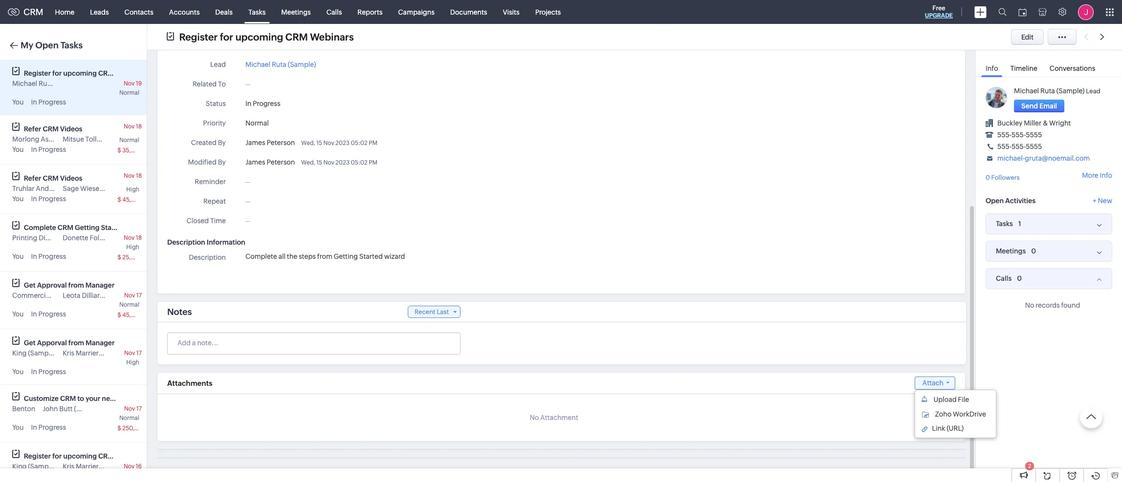 Task type: describe. For each thing, give the bounding box(es) containing it.
in for leota dilliard (sample)
[[31, 311, 37, 318]]

for for register for upcoming crm webinars nov 16
[[52, 453, 62, 461]]

deals link
[[208, 0, 241, 24]]

wright
[[1050, 119, 1071, 127]]

in progress for john butt (sample)
[[31, 424, 66, 432]]

related to
[[193, 80, 226, 88]]

2 vertical spatial tasks
[[996, 220, 1013, 228]]

priority
[[203, 119, 226, 127]]

in progress for kris marrier (sample)
[[31, 368, 66, 376]]

description information
[[167, 239, 245, 246]]

morlong
[[12, 135, 39, 143]]

marrier for from
[[76, 350, 99, 358]]

1 555-555-5555 from the top
[[998, 131, 1042, 139]]

0 vertical spatial from
[[317, 253, 332, 261]]

you for truhlar
[[12, 195, 24, 203]]

sage wieser (sample)
[[63, 185, 132, 193]]

link (url)
[[932, 425, 964, 433]]

attys
[[74, 185, 90, 193]]

visits link
[[495, 0, 528, 24]]

1 vertical spatial open
[[986, 197, 1004, 205]]

search image
[[999, 8, 1007, 16]]

due date
[[197, 41, 226, 49]]

home
[[55, 8, 74, 16]]

kris marrier (sample) for manager
[[63, 350, 128, 358]]

no for no records found
[[1025, 302, 1035, 309]]

file
[[958, 396, 969, 404]]

0 for calls
[[1017, 275, 1022, 282]]

register for upcoming crm webinars nov 19
[[24, 69, 146, 87]]

2 555-555-5555 from the top
[[998, 143, 1042, 151]]

miller
[[1024, 119, 1042, 127]]

king (sample) for get
[[12, 350, 56, 358]]

john butt (sample)
[[43, 405, 102, 413]]

conversations link
[[1045, 58, 1101, 77]]

nov inside get apporval from manager nov 17
[[124, 350, 135, 357]]

45,000.00 for sage wieser (sample)
[[122, 197, 152, 203]]

in progress for leota dilliard (sample)
[[31, 311, 66, 318]]

steps inside "complete crm getting started steps nov 18"
[[127, 224, 144, 232]]

printing dimensions
[[12, 234, 76, 242]]

ruta for michael ruta (sample) lead
[[1041, 87, 1055, 95]]

create menu element
[[969, 0, 993, 24]]

45,000.00 for leota dilliard (sample)
[[122, 312, 152, 319]]

register for upcoming crm webinars nov 16
[[24, 453, 146, 470]]

in for kris marrier (sample)
[[31, 368, 37, 376]]

crm inside 'customize crm to your needs nov 17'
[[60, 395, 76, 403]]

progress for mitsue tollner (sample)
[[38, 146, 66, 154]]

1 horizontal spatial meetings
[[996, 247, 1026, 255]]

found
[[1061, 302, 1081, 309]]

1 horizontal spatial getting
[[334, 253, 358, 261]]

truhlar and truhlar attys
[[12, 185, 90, 193]]

open activities
[[986, 197, 1036, 205]]

refer crm videos for associates
[[24, 125, 82, 133]]

records
[[1036, 302, 1060, 309]]

$ 35,000.00
[[117, 147, 152, 154]]

created by
[[191, 139, 226, 147]]

marrier for upcoming
[[76, 463, 99, 471]]

high for kris marrier (sample)
[[126, 359, 139, 366]]

you for morlong
[[12, 146, 24, 154]]

$ for mitsue tollner (sample)
[[117, 147, 121, 154]]

king for get
[[12, 350, 27, 358]]

meetings link
[[274, 0, 319, 24]]

nov 18 for mitsue tollner (sample)
[[124, 123, 142, 130]]

upcoming for register for upcoming crm webinars nov 19
[[63, 69, 97, 77]]

needs
[[102, 395, 122, 403]]

25,000.00
[[122, 254, 152, 261]]

information
[[207, 239, 245, 246]]

donette foller (sample)
[[63, 234, 137, 242]]

created
[[191, 139, 217, 147]]

commercial
[[12, 292, 51, 300]]

05:02 for created by
[[351, 140, 368, 147]]

pm for modified by
[[369, 159, 377, 166]]

$ 25,000.00
[[117, 254, 152, 261]]

donette
[[63, 234, 88, 242]]

press
[[53, 292, 69, 300]]

recent
[[415, 309, 436, 316]]

michael-
[[998, 155, 1025, 162]]

contacts
[[125, 8, 153, 16]]

lead inside michael ruta (sample) lead
[[1086, 88, 1101, 95]]

to
[[218, 80, 226, 88]]

you for commercial
[[12, 311, 24, 318]]

zoho workdrive
[[935, 411, 986, 419]]

approval
[[37, 282, 67, 290]]

by for modified by
[[218, 158, 226, 166]]

attach
[[923, 380, 944, 387]]

sage
[[63, 185, 79, 193]]

campaigns link
[[390, 0, 443, 24]]

progress for leota dilliard (sample)
[[38, 311, 66, 318]]

calendar image
[[1019, 8, 1027, 16]]

refer crm videos for and
[[24, 175, 82, 182]]

in progress down michael ruta (sample)
[[245, 100, 280, 108]]

+ new
[[1093, 197, 1113, 205]]

tasks link
[[241, 0, 274, 24]]

05:02 for modified by
[[351, 159, 368, 166]]

1 truhlar from the left
[[12, 185, 34, 193]]

17 for leota dilliard (sample)
[[136, 292, 142, 299]]

dimensions
[[39, 234, 76, 242]]

you for printing
[[12, 253, 24, 261]]

documents
[[450, 8, 487, 16]]

videos for sage
[[60, 175, 82, 182]]

notes
[[167, 307, 192, 317]]

link
[[932, 425, 946, 433]]

1 horizontal spatial info
[[1100, 172, 1113, 180]]

wed, for modified by
[[301, 159, 315, 166]]

17 for kris marrier (sample)
[[136, 350, 142, 357]]

recent last
[[415, 309, 449, 316]]

michael for michael ruta (sample) normal
[[12, 80, 37, 88]]

repeat
[[203, 198, 226, 205]]

in progress down michael ruta (sample) normal
[[31, 98, 66, 106]]

2023 for modified by
[[336, 159, 350, 166]]

get approval from manager nov 17
[[24, 282, 142, 299]]

more
[[1082, 172, 1099, 180]]

profile element
[[1073, 0, 1100, 24]]

james peterson for modified by
[[245, 158, 295, 166]]

webinars for register for upcoming crm webinars nov 19
[[115, 69, 146, 77]]

upcoming for register for upcoming crm webinars nov 16
[[63, 453, 97, 461]]

1 vertical spatial started
[[359, 253, 383, 261]]

to
[[77, 395, 84, 403]]

due
[[197, 41, 210, 49]]

from for leota dilliard (sample)
[[68, 282, 84, 290]]

webinars for register for upcoming crm webinars
[[310, 31, 354, 42]]

new
[[1098, 197, 1113, 205]]

leota dilliard (sample)
[[63, 292, 134, 300]]

2 5555 from the top
[[1026, 143, 1042, 151]]

projects link
[[528, 0, 569, 24]]

videos for mitsue
[[60, 125, 82, 133]]

register for upcoming crm webinars
[[179, 31, 354, 42]]

reports link
[[350, 0, 390, 24]]

attach link
[[915, 377, 956, 390]]

17 inside 'customize crm to your needs nov 17'
[[136, 406, 142, 413]]

in up morlong
[[31, 98, 37, 106]]

workdrive
[[953, 411, 986, 419]]

1 horizontal spatial tasks
[[248, 8, 266, 16]]

free upgrade
[[925, 4, 953, 19]]

0 vertical spatial open
[[35, 40, 59, 50]]

Add a note... field
[[168, 338, 460, 348]]

18 for mitsue tollner (sample)
[[136, 123, 142, 130]]

complete for complete all the steps from getting started wizard
[[245, 253, 277, 261]]

edit
[[1022, 33, 1034, 41]]

$ 250,000.00
[[117, 425, 156, 432]]

documents link
[[443, 0, 495, 24]]

1 horizontal spatial calls
[[996, 275, 1012, 283]]

campaigns
[[398, 8, 435, 16]]

modified
[[188, 158, 217, 166]]

high for donette foller (sample)
[[126, 244, 139, 251]]

timeline link
[[1006, 58, 1043, 77]]

0 horizontal spatial 0
[[986, 174, 990, 181]]

normal for refer crm videos
[[119, 137, 139, 144]]

john
[[43, 405, 58, 413]]

get apporval from manager nov 17
[[24, 339, 142, 357]]

next record image
[[1100, 34, 1107, 40]]

kris for from
[[63, 350, 74, 358]]

customize crm to your needs nov 17
[[24, 395, 142, 413]]

get for get approval from manager
[[24, 282, 36, 290]]

manager for marrier
[[86, 339, 115, 347]]

kris marrier (sample) for crm
[[63, 463, 128, 471]]

upgrade
[[925, 12, 953, 19]]

visits
[[503, 8, 520, 16]]

normal inside michael ruta (sample) normal
[[119, 89, 139, 96]]

$ for sage wieser (sample)
[[117, 197, 121, 203]]

$ for donette foller (sample)
[[117, 254, 121, 261]]

0 followers
[[986, 174, 1020, 181]]

from for kris marrier (sample)
[[68, 339, 84, 347]]

0 vertical spatial meetings
[[281, 8, 311, 16]]

for for register for upcoming crm webinars
[[220, 31, 233, 42]]

$ 45,000.00 for leota dilliard (sample)
[[117, 312, 152, 319]]

upcoming for register for upcoming crm webinars
[[235, 31, 283, 42]]

$ for leota dilliard (sample)
[[117, 312, 121, 319]]



Task type: vqa. For each thing, say whether or not it's contained in the screenshot.
Email
no



Task type: locate. For each thing, give the bounding box(es) containing it.
manager down leota dilliard (sample)
[[86, 339, 115, 347]]

0 vertical spatial 45,000.00
[[122, 197, 152, 203]]

2 refer crm videos from the top
[[24, 175, 82, 182]]

0 horizontal spatial info
[[986, 65, 998, 72]]

2 17 from the top
[[136, 350, 142, 357]]

$ down leota dilliard (sample)
[[117, 312, 121, 319]]

in down morlong
[[31, 146, 37, 154]]

4 you from the top
[[12, 253, 24, 261]]

0 horizontal spatial michael ruta (sample) link
[[245, 60, 316, 70]]

2 high from the top
[[126, 244, 139, 251]]

kris marrier (sample)
[[63, 350, 128, 358], [63, 463, 128, 471]]

info
[[986, 65, 998, 72], [1100, 172, 1113, 180]]

in progress down john
[[31, 424, 66, 432]]

description down "closed"
[[167, 239, 205, 246]]

in down "and"
[[31, 195, 37, 203]]

1 vertical spatial james peterson
[[245, 158, 295, 166]]

info left timeline
[[986, 65, 998, 72]]

michael-gruta@noemail.com link
[[998, 155, 1090, 162]]

normal up $ 35,000.00
[[119, 137, 139, 144]]

0 vertical spatial calls
[[327, 8, 342, 16]]

1 18 from the top
[[136, 123, 142, 130]]

(url)
[[947, 425, 964, 433]]

2 refer from the top
[[24, 175, 41, 182]]

1 2023 from the top
[[336, 140, 350, 147]]

getting inside "complete crm getting started steps nov 18"
[[75, 224, 99, 232]]

in down benton
[[31, 424, 37, 432]]

michael ruta (sample) lead
[[1014, 87, 1101, 95]]

0 vertical spatial refer crm videos
[[24, 125, 82, 133]]

michael for michael ruta (sample) lead
[[1014, 87, 1039, 95]]

1 horizontal spatial started
[[359, 253, 383, 261]]

normal
[[119, 89, 139, 96], [245, 119, 269, 127], [119, 137, 139, 144], [119, 302, 139, 309], [119, 415, 139, 422]]

getting
[[75, 224, 99, 232], [334, 253, 358, 261]]

tollner
[[85, 135, 107, 143]]

date
[[211, 41, 226, 49]]

king (sample) for register
[[12, 463, 56, 471]]

250,000.00
[[122, 425, 156, 432]]

leads
[[90, 8, 109, 16]]

refer for morlong
[[24, 125, 41, 133]]

0 vertical spatial 15
[[316, 140, 322, 147]]

from right the
[[317, 253, 332, 261]]

1 vertical spatial videos
[[60, 175, 82, 182]]

1 refer from the top
[[24, 125, 41, 133]]

your
[[86, 395, 100, 403]]

2023 for created by
[[336, 140, 350, 147]]

progress down michael ruta (sample)
[[253, 100, 280, 108]]

and
[[36, 185, 49, 193]]

truhlar right "and"
[[50, 185, 73, 193]]

3 high from the top
[[126, 359, 139, 366]]

2 king (sample) from the top
[[12, 463, 56, 471]]

reports
[[358, 8, 383, 16]]

2 marrier from the top
[[76, 463, 99, 471]]

0 vertical spatial getting
[[75, 224, 99, 232]]

5 you from the top
[[12, 311, 24, 318]]

profile image
[[1078, 4, 1094, 20]]

in progress for donette foller (sample)
[[31, 253, 66, 261]]

pm
[[369, 140, 377, 147], [369, 159, 377, 166]]

leota
[[63, 292, 80, 300]]

upcoming down john butt (sample) at the left bottom of the page
[[63, 453, 97, 461]]

previous record image
[[1084, 34, 1089, 40]]

1 vertical spatial from
[[68, 282, 84, 290]]

you for king
[[12, 368, 24, 376]]

complete inside "complete crm getting started steps nov 18"
[[24, 224, 56, 232]]

1 king from the top
[[12, 350, 27, 358]]

0 vertical spatial started
[[101, 224, 125, 232]]

19
[[136, 80, 142, 87]]

complete for complete crm getting started steps nov 18
[[24, 224, 56, 232]]

refer crm videos up the truhlar and truhlar attys
[[24, 175, 82, 182]]

2 peterson from the top
[[267, 158, 295, 166]]

printing
[[12, 234, 37, 242]]

upcoming up michael ruta (sample) normal
[[63, 69, 97, 77]]

crm link
[[8, 7, 43, 17]]

wieser
[[80, 185, 102, 193]]

1 vertical spatial steps
[[299, 253, 316, 261]]

$ left 25,000.00
[[117, 254, 121, 261]]

1 horizontal spatial michael ruta (sample) link
[[1014, 87, 1085, 95]]

for inside register for upcoming crm webinars nov 19
[[52, 69, 62, 77]]

$ left the 35,000.00
[[117, 147, 121, 154]]

17
[[136, 292, 142, 299], [136, 350, 142, 357], [136, 406, 142, 413]]

0 for meetings
[[1032, 247, 1036, 255]]

dilliard
[[82, 292, 104, 300]]

0 vertical spatial lead
[[210, 61, 226, 68]]

michael ruta (sample) link down "conversations"
[[1014, 87, 1085, 95]]

1 james from the top
[[245, 139, 265, 147]]

you down printing
[[12, 253, 24, 261]]

get inside get apporval from manager nov 17
[[24, 339, 36, 347]]

nov inside 'customize crm to your needs nov 17'
[[124, 406, 135, 413]]

0 vertical spatial peterson
[[267, 139, 295, 147]]

1 5555 from the top
[[1026, 131, 1042, 139]]

0 vertical spatial tasks
[[248, 8, 266, 16]]

meetings left calls link
[[281, 8, 311, 16]]

0 vertical spatial complete
[[24, 224, 56, 232]]

normal right "priority"
[[245, 119, 269, 127]]

refer up "and"
[[24, 175, 41, 182]]

complete crm getting started steps nov 18
[[24, 224, 144, 242]]

1 get from the top
[[24, 282, 36, 290]]

1 05:02 from the top
[[351, 140, 368, 147]]

5555 up michael-gruta@noemail.com on the right top
[[1026, 143, 1042, 151]]

1 vertical spatial lead
[[1086, 88, 1101, 95]]

crm inside register for upcoming crm webinars nov 19
[[98, 69, 114, 77]]

2 18 from the top
[[136, 173, 142, 179]]

18 up 25,000.00
[[136, 235, 142, 242]]

high
[[126, 186, 139, 193], [126, 244, 139, 251], [126, 359, 139, 366]]

0 horizontal spatial started
[[101, 224, 125, 232]]

get up commercial
[[24, 282, 36, 290]]

1 15 from the top
[[316, 140, 322, 147]]

michael ruta (sample)
[[245, 61, 316, 68]]

refer for truhlar
[[24, 175, 41, 182]]

michael ruta (sample) link down register for upcoming crm webinars
[[245, 60, 316, 70]]

by for created by
[[218, 139, 226, 147]]

register for register for upcoming crm webinars nov 19
[[24, 69, 51, 77]]

45,000.00 down sage wieser (sample)
[[122, 197, 152, 203]]

$ 45,000.00 down sage wieser (sample)
[[117, 197, 152, 203]]

truhlar left "and"
[[12, 185, 34, 193]]

tasks up register for upcoming crm webinars
[[248, 8, 266, 16]]

nov 18 for sage wieser (sample)
[[124, 173, 142, 179]]

1 high from the top
[[126, 186, 139, 193]]

kris marrier (sample) left 16
[[63, 463, 128, 471]]

2 $ from the top
[[117, 197, 121, 203]]

0 vertical spatial info
[[986, 65, 998, 72]]

ruta
[[272, 61, 286, 68], [39, 80, 53, 88], [1041, 87, 1055, 95]]

you up benton
[[12, 368, 24, 376]]

&
[[1043, 119, 1048, 127]]

refer up morlong
[[24, 125, 41, 133]]

2 vertical spatial webinars
[[115, 453, 146, 461]]

0 vertical spatial 17
[[136, 292, 142, 299]]

2 pm from the top
[[369, 159, 377, 166]]

2 kris from the top
[[63, 463, 74, 471]]

1 vertical spatial peterson
[[267, 158, 295, 166]]

1 vertical spatial pm
[[369, 159, 377, 166]]

accounts link
[[161, 0, 208, 24]]

1 nov 18 from the top
[[124, 123, 142, 130]]

manager inside get apporval from manager nov 17
[[86, 339, 115, 347]]

2 wed, 15 nov 2023 05:02 pm from the top
[[301, 159, 377, 166]]

$ 45,000.00 down leota dilliard (sample)
[[117, 312, 152, 319]]

by right modified at the left of the page
[[218, 158, 226, 166]]

apporval
[[37, 339, 67, 347]]

1 vertical spatial webinars
[[115, 69, 146, 77]]

wed, 15 nov 2023 05:02 pm for created by
[[301, 140, 377, 147]]

free
[[933, 4, 946, 12]]

2 2023 from the top
[[336, 159, 350, 166]]

michael down timeline
[[1014, 87, 1039, 95]]

james for created by
[[245, 139, 265, 147]]

ruta for michael ruta (sample) normal
[[39, 80, 53, 88]]

$ 45,000.00 for sage wieser (sample)
[[117, 197, 152, 203]]

0 vertical spatial 555-555-5555
[[998, 131, 1042, 139]]

0 vertical spatial register
[[179, 31, 218, 42]]

kris
[[63, 350, 74, 358], [63, 463, 74, 471]]

james right created by
[[245, 139, 265, 147]]

5555
[[1026, 131, 1042, 139], [1026, 143, 1042, 151]]

18 inside "complete crm getting started steps nov 18"
[[136, 235, 142, 242]]

1 horizontal spatial open
[[986, 197, 1004, 205]]

1 vertical spatial calls
[[996, 275, 1012, 283]]

buckley miller & wright
[[998, 119, 1071, 127]]

1 vertical spatial tasks
[[60, 40, 83, 50]]

progress for donette foller (sample)
[[38, 253, 66, 261]]

open
[[35, 40, 59, 50], [986, 197, 1004, 205]]

progress down "associates" at the left top of page
[[38, 146, 66, 154]]

1 refer crm videos from the top
[[24, 125, 82, 133]]

1 vertical spatial kris marrier (sample)
[[63, 463, 128, 471]]

2023
[[336, 140, 350, 147], [336, 159, 350, 166]]

2 you from the top
[[12, 146, 24, 154]]

benton
[[12, 405, 35, 413]]

you down morlong
[[12, 146, 24, 154]]

in right status
[[245, 100, 251, 108]]

0 horizontal spatial open
[[35, 40, 59, 50]]

2 horizontal spatial michael
[[1014, 87, 1039, 95]]

0 vertical spatial 0
[[986, 174, 990, 181]]

from inside get approval from manager nov 17
[[68, 282, 84, 290]]

nov inside get approval from manager nov 17
[[124, 292, 135, 299]]

upcoming inside register for upcoming crm webinars nov 16
[[63, 453, 97, 461]]

2 videos from the top
[[60, 175, 82, 182]]

for down john
[[52, 453, 62, 461]]

2 wed, from the top
[[301, 159, 315, 166]]

zoho
[[935, 411, 952, 419]]

4 $ from the top
[[117, 312, 121, 319]]

no for no attachment
[[530, 414, 539, 422]]

0 horizontal spatial calls
[[327, 8, 342, 16]]

0 vertical spatial marrier
[[76, 350, 99, 358]]

getting up the foller
[[75, 224, 99, 232]]

18 for sage wieser (sample)
[[136, 173, 142, 179]]

modified by
[[188, 158, 226, 166]]

crm inside register for upcoming crm webinars nov 16
[[98, 453, 114, 461]]

webinars down calls link
[[310, 31, 354, 42]]

1 17 from the top
[[136, 292, 142, 299]]

michael inside michael ruta (sample) normal
[[12, 80, 37, 88]]

in
[[31, 98, 37, 106], [245, 100, 251, 108], [31, 146, 37, 154], [31, 195, 37, 203], [31, 253, 37, 261], [31, 311, 37, 318], [31, 368, 37, 376], [31, 424, 37, 432]]

in progress down printing dimensions
[[31, 253, 66, 261]]

upload
[[934, 396, 957, 404]]

1 marrier from the top
[[76, 350, 99, 358]]

45,000.00
[[122, 197, 152, 203], [122, 312, 152, 319]]

2 $ 45,000.00 from the top
[[117, 312, 152, 319]]

webinars up 19
[[115, 69, 146, 77]]

1 by from the top
[[218, 139, 226, 147]]

wed,
[[301, 140, 315, 147], [301, 159, 315, 166]]

1 you from the top
[[12, 98, 24, 106]]

1 vertical spatial 15
[[316, 159, 322, 166]]

ruta inside michael ruta (sample) normal
[[39, 80, 53, 88]]

refer crm videos up "associates" at the left top of page
[[24, 125, 82, 133]]

45,000.00 left notes
[[122, 312, 152, 319]]

in progress for mitsue tollner (sample)
[[31, 146, 66, 154]]

upcoming down tasks link
[[235, 31, 283, 42]]

james
[[245, 139, 265, 147], [245, 158, 265, 166]]

2 nov 18 from the top
[[124, 173, 142, 179]]

15 for created by
[[316, 140, 322, 147]]

1 vertical spatial upcoming
[[63, 69, 97, 77]]

you down the truhlar and truhlar attys
[[12, 195, 24, 203]]

webinars for register for upcoming crm webinars nov 16
[[115, 453, 146, 461]]

leads link
[[82, 0, 117, 24]]

0 vertical spatial 5555
[[1026, 131, 1042, 139]]

1 vertical spatial meetings
[[996, 247, 1026, 255]]

description down description information on the left
[[189, 254, 226, 262]]

register inside register for upcoming crm webinars nov 19
[[24, 69, 51, 77]]

ruta up '&'
[[1041, 87, 1055, 95]]

videos up the mitsue
[[60, 125, 82, 133]]

nov inside "complete crm getting started steps nov 18"
[[124, 235, 135, 242]]

nov 18 down $ 35,000.00
[[124, 173, 142, 179]]

nov inside register for upcoming crm webinars nov 16
[[124, 464, 135, 470]]

1 vertical spatial 05:02
[[351, 159, 368, 166]]

progress down john
[[38, 424, 66, 432]]

3 18 from the top
[[136, 235, 142, 242]]

progress down michael ruta (sample) normal
[[38, 98, 66, 106]]

get inside get approval from manager nov 17
[[24, 282, 36, 290]]

1 pm from the top
[[369, 140, 377, 147]]

all
[[278, 253, 286, 261]]

no records found
[[1025, 302, 1081, 309]]

0 horizontal spatial michael
[[12, 80, 37, 88]]

progress down the apporval
[[38, 368, 66, 376]]

peterson for modified by
[[267, 158, 295, 166]]

upcoming inside register for upcoming crm webinars nov 19
[[63, 69, 97, 77]]

open down the 0 followers
[[986, 197, 1004, 205]]

17 inside get apporval from manager nov 17
[[136, 350, 142, 357]]

high for sage wieser (sample)
[[126, 186, 139, 193]]

lead down "conversations"
[[1086, 88, 1101, 95]]

7 you from the top
[[12, 424, 24, 432]]

in progress up customize
[[31, 368, 66, 376]]

crm inside "complete crm getting started steps nov 18"
[[58, 224, 73, 232]]

normal for customize crm to your needs
[[119, 415, 139, 422]]

james for modified by
[[245, 158, 265, 166]]

meetings
[[281, 8, 311, 16], [996, 247, 1026, 255]]

$ 45,000.00
[[117, 197, 152, 203], [117, 312, 152, 319]]

1 horizontal spatial truhlar
[[50, 185, 73, 193]]

kris marrier (sample) down the apporval
[[63, 350, 128, 358]]

search element
[[993, 0, 1013, 24]]

0 vertical spatial videos
[[60, 125, 82, 133]]

you down benton
[[12, 424, 24, 432]]

0 horizontal spatial meetings
[[281, 8, 311, 16]]

from up leota
[[68, 282, 84, 290]]

complete
[[24, 224, 56, 232], [245, 253, 277, 261]]

1 $ 45,000.00 from the top
[[117, 197, 152, 203]]

steps right the
[[299, 253, 316, 261]]

info link
[[981, 58, 1003, 77]]

king (sample)
[[12, 350, 56, 358], [12, 463, 56, 471]]

for inside register for upcoming crm webinars nov 16
[[52, 453, 62, 461]]

progress down the truhlar and truhlar attys
[[38, 195, 66, 203]]

+
[[1093, 197, 1097, 205]]

0 vertical spatial king (sample)
[[12, 350, 56, 358]]

0 vertical spatial pm
[[369, 140, 377, 147]]

17 inside get approval from manager nov 17
[[136, 292, 142, 299]]

progress for john butt (sample)
[[38, 424, 66, 432]]

status
[[206, 100, 226, 108]]

1 horizontal spatial lead
[[1086, 88, 1101, 95]]

in progress for sage wieser (sample)
[[31, 195, 66, 203]]

2 vertical spatial 0
[[1017, 275, 1022, 282]]

in down commercial
[[31, 311, 37, 318]]

3 you from the top
[[12, 195, 24, 203]]

michael down register for upcoming crm webinars
[[245, 61, 270, 68]]

1 videos from the top
[[60, 125, 82, 133]]

refer crm videos
[[24, 125, 82, 133], [24, 175, 82, 182]]

in for mitsue tollner (sample)
[[31, 146, 37, 154]]

started left wizard
[[359, 253, 383, 261]]

normal for get approval from manager
[[119, 302, 139, 309]]

0 vertical spatial 2023
[[336, 140, 350, 147]]

description for description
[[189, 254, 226, 262]]

18
[[136, 123, 142, 130], [136, 173, 142, 179], [136, 235, 142, 242]]

normal down 19
[[119, 89, 139, 96]]

michael for michael ruta (sample)
[[245, 61, 270, 68]]

2 james from the top
[[245, 158, 265, 166]]

last
[[437, 309, 449, 316]]

videos up the sage
[[60, 175, 82, 182]]

upcoming
[[235, 31, 283, 42], [63, 69, 97, 77], [63, 453, 97, 461]]

18 down the 35,000.00
[[136, 173, 142, 179]]

1 wed, from the top
[[301, 140, 315, 147]]

register for register for upcoming crm webinars
[[179, 31, 218, 42]]

in for sage wieser (sample)
[[31, 195, 37, 203]]

18 up the 35,000.00
[[136, 123, 142, 130]]

1 vertical spatial 18
[[136, 173, 142, 179]]

1 horizontal spatial michael
[[245, 61, 270, 68]]

complete up printing dimensions
[[24, 224, 56, 232]]

for for register for upcoming crm webinars nov 19
[[52, 69, 62, 77]]

2 kris marrier (sample) from the top
[[63, 463, 128, 471]]

0 vertical spatial high
[[126, 186, 139, 193]]

0 vertical spatial description
[[167, 239, 205, 246]]

progress for sage wieser (sample)
[[38, 195, 66, 203]]

register for register for upcoming crm webinars nov 16
[[24, 453, 51, 461]]

started up the donette foller (sample) at the left of page
[[101, 224, 125, 232]]

2 horizontal spatial tasks
[[996, 220, 1013, 228]]

webinars up 16
[[115, 453, 146, 461]]

attachment
[[540, 414, 578, 422]]

1 vertical spatial michael ruta (sample) link
[[1014, 87, 1085, 95]]

1 vertical spatial king
[[12, 463, 27, 471]]

1 peterson from the top
[[267, 139, 295, 147]]

1 vertical spatial kris
[[63, 463, 74, 471]]

0 horizontal spatial tasks
[[60, 40, 83, 50]]

crm
[[23, 7, 43, 17], [285, 31, 308, 42], [98, 69, 114, 77], [43, 125, 58, 133], [43, 175, 58, 182], [58, 224, 73, 232], [60, 395, 76, 403], [98, 453, 114, 461]]

in progress down the "commercial press"
[[31, 311, 66, 318]]

in progress down morlong associates
[[31, 146, 66, 154]]

(sample) inside michael ruta (sample) normal
[[55, 80, 83, 88]]

1 kris from the top
[[63, 350, 74, 358]]

james right modified by
[[245, 158, 265, 166]]

contacts link
[[117, 0, 161, 24]]

ruta down register for upcoming crm webinars
[[272, 61, 286, 68]]

1 vertical spatial wed, 15 nov 2023 05:02 pm
[[301, 159, 377, 166]]

kris for upcoming
[[63, 463, 74, 471]]

3 $ from the top
[[117, 254, 121, 261]]

2 truhlar from the left
[[50, 185, 73, 193]]

wed, 15 nov 2023 05:02 pm for modified by
[[301, 159, 377, 166]]

peterson for created by
[[267, 139, 295, 147]]

buckley
[[998, 119, 1023, 127]]

get for get apporval from manager
[[24, 339, 36, 347]]

1 vertical spatial getting
[[334, 253, 358, 261]]

$ down sage wieser (sample)
[[117, 197, 121, 203]]

james peterson for created by
[[245, 139, 295, 147]]

2 by from the top
[[218, 158, 226, 166]]

0 vertical spatial by
[[218, 139, 226, 147]]

1 vertical spatial description
[[189, 254, 226, 262]]

ruta for michael ruta (sample)
[[272, 61, 286, 68]]

you down commercial
[[12, 311, 24, 318]]

truhlar
[[12, 185, 34, 193], [50, 185, 73, 193]]

0 horizontal spatial getting
[[75, 224, 99, 232]]

1 james peterson from the top
[[245, 139, 295, 147]]

king for register
[[12, 463, 27, 471]]

1
[[1019, 220, 1022, 228]]

from
[[317, 253, 332, 261], [68, 282, 84, 290], [68, 339, 84, 347]]

info right more
[[1100, 172, 1113, 180]]

1 kris marrier (sample) from the top
[[63, 350, 128, 358]]

1 vertical spatial james
[[245, 158, 265, 166]]

nov inside register for upcoming crm webinars nov 19
[[124, 80, 135, 87]]

get
[[24, 282, 36, 290], [24, 339, 36, 347]]

manager inside get approval from manager nov 17
[[85, 282, 115, 290]]

progress for kris marrier (sample)
[[38, 368, 66, 376]]

create menu image
[[975, 6, 987, 18]]

2 vertical spatial 18
[[136, 235, 142, 242]]

1 vertical spatial 0
[[1032, 247, 1036, 255]]

conversations
[[1050, 65, 1096, 72]]

tasks down home
[[60, 40, 83, 50]]

0 vertical spatial wed, 15 nov 2023 05:02 pm
[[301, 140, 377, 147]]

webinars inside register for upcoming crm webinars nov 16
[[115, 453, 146, 461]]

webinars inside register for upcoming crm webinars nov 19
[[115, 69, 146, 77]]

time
[[210, 217, 226, 225]]

1 vertical spatial marrier
[[76, 463, 99, 471]]

michael down my
[[12, 80, 37, 88]]

2 king from the top
[[12, 463, 27, 471]]

progress down dimensions
[[38, 253, 66, 261]]

for up michael ruta (sample) normal
[[52, 69, 62, 77]]

webinars
[[310, 31, 354, 42], [115, 69, 146, 77], [115, 453, 146, 461]]

started
[[101, 224, 125, 232], [359, 253, 383, 261]]

6 you from the top
[[12, 368, 24, 376]]

$ left 250,000.00 on the bottom
[[117, 425, 121, 432]]

2 15 from the top
[[316, 159, 322, 166]]

progress down press
[[38, 311, 66, 318]]

2 05:02 from the top
[[351, 159, 368, 166]]

0 vertical spatial get
[[24, 282, 36, 290]]

1 vertical spatial wed,
[[301, 159, 315, 166]]

1 vertical spatial complete
[[245, 253, 277, 261]]

more info
[[1082, 172, 1113, 180]]

0 vertical spatial king
[[12, 350, 27, 358]]

1 vertical spatial register
[[24, 69, 51, 77]]

wed, for created by
[[301, 140, 315, 147]]

3 17 from the top
[[136, 406, 142, 413]]

steps up $ 25,000.00
[[127, 224, 144, 232]]

1 horizontal spatial no
[[1025, 302, 1035, 309]]

in for donette foller (sample)
[[31, 253, 37, 261]]

0 vertical spatial kris marrier (sample)
[[63, 350, 128, 358]]

1 vertical spatial no
[[530, 414, 539, 422]]

1 horizontal spatial complete
[[245, 253, 277, 261]]

marrier
[[76, 350, 99, 358], [76, 463, 99, 471]]

1 wed, 15 nov 2023 05:02 pm from the top
[[301, 140, 377, 147]]

None button
[[1014, 100, 1065, 112]]

2 vertical spatial high
[[126, 359, 139, 366]]

from inside get apporval from manager nov 17
[[68, 339, 84, 347]]

followers
[[992, 174, 1020, 181]]

in up customize
[[31, 368, 37, 376]]

normal up $ 250,000.00
[[119, 415, 139, 422]]

$ for john butt (sample)
[[117, 425, 121, 432]]

butt
[[59, 405, 73, 413]]

peterson
[[267, 139, 295, 147], [267, 158, 295, 166]]

description for description information
[[167, 239, 205, 246]]

open right my
[[35, 40, 59, 50]]

1 vertical spatial high
[[126, 244, 139, 251]]

0 horizontal spatial lead
[[210, 61, 226, 68]]

2 get from the top
[[24, 339, 36, 347]]

from right the apporval
[[68, 339, 84, 347]]

1 king (sample) from the top
[[12, 350, 56, 358]]

2 james peterson from the top
[[245, 158, 295, 166]]

0 vertical spatial nov 18
[[124, 123, 142, 130]]

2 45,000.00 from the top
[[122, 312, 152, 319]]

15 for modified by
[[316, 159, 322, 166]]

associates
[[41, 135, 75, 143]]

timeline
[[1011, 65, 1038, 72]]

reminder
[[195, 178, 226, 186]]

5 $ from the top
[[117, 425, 121, 432]]

1 horizontal spatial ruta
[[272, 61, 286, 68]]

ruta down my open tasks
[[39, 80, 53, 88]]

in for john butt (sample)
[[31, 424, 37, 432]]

nov 18 up $ 35,000.00
[[124, 123, 142, 130]]

1 $ from the top
[[117, 147, 121, 154]]

manager for dilliard
[[85, 282, 115, 290]]

1 45,000.00 from the top
[[122, 197, 152, 203]]

edit button
[[1011, 29, 1044, 45]]

no left records
[[1025, 302, 1035, 309]]

commercial press
[[12, 292, 69, 300]]

2 vertical spatial register
[[24, 453, 51, 461]]

started inside "complete crm getting started steps nov 18"
[[101, 224, 125, 232]]

1 vertical spatial 45,000.00
[[122, 312, 152, 319]]

1 vertical spatial 17
[[136, 350, 142, 357]]

1 vertical spatial for
[[52, 69, 62, 77]]

0 vertical spatial kris
[[63, 350, 74, 358]]

register inside register for upcoming crm webinars nov 16
[[24, 453, 51, 461]]

0
[[986, 174, 990, 181], [1032, 247, 1036, 255], [1017, 275, 1022, 282]]

0 vertical spatial webinars
[[310, 31, 354, 42]]

getting left wizard
[[334, 253, 358, 261]]

morlong associates
[[12, 135, 75, 143]]

meetings down 1
[[996, 247, 1026, 255]]

0 vertical spatial steps
[[127, 224, 144, 232]]

normal down leota dilliard (sample)
[[119, 302, 139, 309]]



